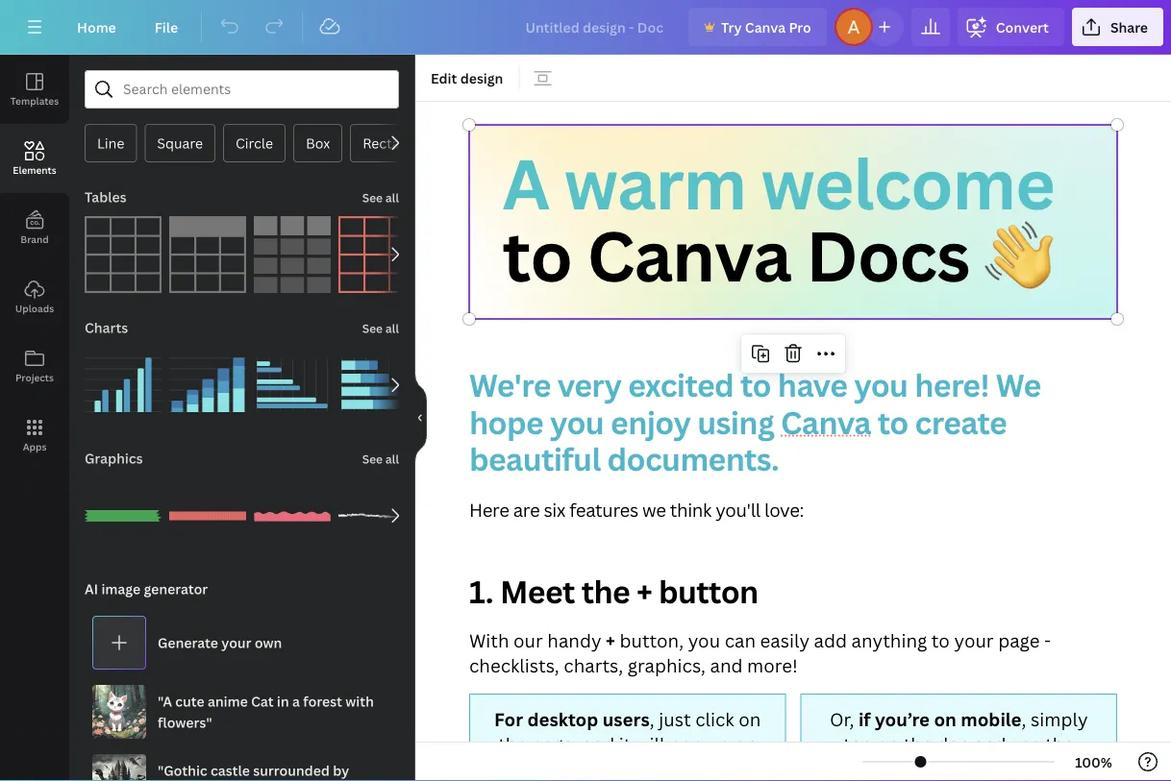 Task type: locate. For each thing, give the bounding box(es) containing it.
we
[[643, 498, 666, 523]]

you right have
[[854, 365, 908, 406]]

see all button for charts
[[360, 309, 401, 347]]

with our handy +
[[469, 629, 615, 653]]

canva inside try canva pro button
[[745, 18, 786, 36]]

all for tables
[[386, 190, 399, 206]]

here are six features we think you'll love:
[[469, 498, 804, 523]]

your left page
[[955, 629, 994, 653]]

projects
[[15, 371, 54, 384]]

page
[[999, 629, 1040, 653]]

ai
[[85, 580, 98, 599]]

graphics button
[[83, 440, 145, 478]]

2 vertical spatial see all
[[362, 452, 399, 467]]

excited
[[628, 365, 734, 406]]

Design title text field
[[510, 8, 681, 46]]

1 see all button from the top
[[360, 178, 401, 216]]

1 vertical spatial see all button
[[360, 309, 401, 347]]

circle
[[236, 134, 273, 152]]

templates
[[10, 94, 59, 107]]

try canva pro
[[721, 18, 812, 36]]

and
[[710, 654, 743, 678]]

using
[[697, 402, 774, 443]]

warm
[[564, 136, 746, 230]]

2 vertical spatial see
[[362, 452, 383, 467]]

1 vertical spatial +
[[606, 629, 615, 653]]

canva for pro
[[745, 18, 786, 36]]

side panel tab list
[[0, 55, 69, 470]]

cat
[[251, 693, 274, 711]]

meet
[[500, 571, 575, 612]]

None text field
[[416, 102, 1171, 782]]

2 see all button from the top
[[360, 309, 401, 347]]

1 see all from the top
[[362, 190, 399, 206]]

4 add this table to the canvas image from the left
[[339, 216, 416, 293]]

are
[[513, 498, 540, 523]]

easter banner image
[[169, 478, 246, 555]]

2 all from the top
[[386, 321, 399, 337]]

more!
[[747, 654, 798, 678]]

you
[[854, 365, 908, 406], [550, 402, 604, 443], [688, 629, 720, 653]]

all for graphics
[[386, 452, 399, 467]]

charts
[[85, 319, 128, 337]]

see for graphics
[[362, 452, 383, 467]]

torn paper banner with space for text image
[[339, 478, 416, 555]]

your
[[955, 629, 994, 653], [221, 634, 252, 653]]

0 horizontal spatial +
[[606, 629, 615, 653]]

1 vertical spatial all
[[386, 321, 399, 337]]

create
[[915, 402, 1007, 443]]

see all button
[[360, 178, 401, 216], [360, 309, 401, 347], [360, 440, 401, 478]]

projects button
[[0, 332, 69, 401]]

0 vertical spatial see all
[[362, 190, 399, 206]]

see all for graphics
[[362, 452, 399, 467]]

your left own
[[221, 634, 252, 653]]

+ right the
[[637, 571, 652, 612]]

0 vertical spatial all
[[386, 190, 399, 206]]

1 horizontal spatial +
[[637, 571, 652, 612]]

we're very excited to have you here! we hope you enjoy using canva to create beautiful documents.
[[469, 365, 1048, 480]]

1 vertical spatial see all
[[362, 321, 399, 337]]

uploads button
[[0, 263, 69, 332]]

1 vertical spatial canva
[[587, 208, 791, 302]]

1 all from the top
[[386, 190, 399, 206]]

1 see from the top
[[362, 190, 383, 206]]

square button
[[145, 124, 215, 163]]

0 vertical spatial see
[[362, 190, 383, 206]]

playful decorative wavy banner image
[[254, 478, 331, 555]]

the
[[582, 571, 630, 612]]

1 horizontal spatial your
[[955, 629, 994, 653]]

a
[[292, 693, 300, 711]]

0 vertical spatial +
[[637, 571, 652, 612]]

anime
[[208, 693, 248, 711]]

hide image
[[415, 372, 427, 465]]

tables button
[[83, 178, 129, 216]]

0 horizontal spatial you
[[550, 402, 604, 443]]

home
[[77, 18, 116, 36]]

3 all from the top
[[386, 452, 399, 467]]

surrounded
[[253, 762, 330, 781]]

0 horizontal spatial your
[[221, 634, 252, 653]]

3 see all button from the top
[[360, 440, 401, 478]]

forest
[[303, 693, 342, 711]]

add this table to the canvas image
[[85, 216, 162, 293], [169, 216, 246, 293], [254, 216, 331, 293], [339, 216, 416, 293]]

hope
[[469, 402, 543, 443]]

button, you can easily add anything to your page - checklists, charts, graphics, and more!
[[469, 629, 1056, 678]]

canva for docs
[[587, 208, 791, 302]]

think
[[670, 498, 712, 523]]

charts,
[[564, 654, 623, 678]]

100% button
[[1063, 747, 1125, 778]]

all
[[386, 190, 399, 206], [386, 321, 399, 337], [386, 452, 399, 467]]

0 vertical spatial see all button
[[360, 178, 401, 216]]

0 vertical spatial canva
[[745, 18, 786, 36]]

2 vertical spatial canva
[[781, 402, 871, 443]]

1 vertical spatial see
[[362, 321, 383, 337]]

see
[[362, 190, 383, 206], [362, 321, 383, 337], [362, 452, 383, 467]]

see all
[[362, 190, 399, 206], [362, 321, 399, 337], [362, 452, 399, 467]]

here
[[469, 498, 509, 523]]

+ up charts,
[[606, 629, 615, 653]]

elements
[[13, 164, 56, 176]]

3 see from the top
[[362, 452, 383, 467]]

tables
[[85, 188, 127, 206]]

"gothic castle surrounded by
[[158, 762, 349, 782]]

2 vertical spatial see all button
[[360, 440, 401, 478]]

brand
[[20, 233, 49, 246]]

rectangle button
[[350, 124, 440, 163]]

1 horizontal spatial you
[[688, 629, 720, 653]]

convert button
[[958, 8, 1065, 46]]

your inside "button, you can easily add anything to your page - checklists, charts, graphics, and more!"
[[955, 629, 994, 653]]

main menu bar
[[0, 0, 1171, 55]]

group
[[85, 336, 162, 424], [169, 336, 246, 424], [254, 336, 331, 424], [339, 347, 416, 424], [85, 466, 162, 555], [169, 478, 246, 555], [254, 478, 331, 555], [339, 478, 416, 555]]

3 see all from the top
[[362, 452, 399, 467]]

you up and
[[688, 629, 720, 653]]

six
[[544, 498, 566, 523]]

1 add this table to the canvas image from the left
[[85, 216, 162, 293]]

a warm welcome
[[503, 136, 1055, 230]]

file
[[155, 18, 178, 36]]

file button
[[139, 8, 194, 46]]

edit
[[431, 69, 457, 87]]

graphics
[[85, 450, 143, 468]]

you right hope
[[550, 402, 604, 443]]

circle button
[[223, 124, 286, 163]]

home link
[[62, 8, 132, 46]]

edit design
[[431, 69, 503, 87]]

our
[[514, 629, 543, 653]]

+
[[637, 571, 652, 612], [606, 629, 615, 653]]

own
[[255, 634, 282, 653]]

see all button for graphics
[[360, 440, 401, 478]]

2 see from the top
[[362, 321, 383, 337]]

2 see all from the top
[[362, 321, 399, 337]]

canva
[[745, 18, 786, 36], [587, 208, 791, 302], [781, 402, 871, 443]]

we
[[996, 365, 1041, 406]]

2 vertical spatial all
[[386, 452, 399, 467]]



Task type: vqa. For each thing, say whether or not it's contained in the screenshot.
See corresponding to Charts
yes



Task type: describe. For each thing, give the bounding box(es) containing it.
to inside "button, you can easily add anything to your page - checklists, charts, graphics, and more!"
[[932, 629, 950, 653]]

share
[[1111, 18, 1148, 36]]

"gothic
[[158, 762, 207, 781]]

anything
[[852, 629, 927, 653]]

add
[[814, 629, 847, 653]]

generate your own
[[158, 634, 282, 653]]

flowers"
[[158, 714, 212, 732]]

pro
[[789, 18, 812, 36]]

you inside "button, you can easily add anything to your page - checklists, charts, graphics, and more!"
[[688, 629, 720, 653]]

design
[[460, 69, 503, 87]]

enjoy
[[611, 402, 691, 443]]

see all for charts
[[362, 321, 399, 337]]

templates button
[[0, 55, 69, 124]]

button
[[659, 571, 758, 612]]

2 horizontal spatial you
[[854, 365, 908, 406]]

here!
[[915, 365, 990, 406]]

edit design button
[[423, 63, 511, 93]]

see for charts
[[362, 321, 383, 337]]

generator
[[144, 580, 208, 599]]

you'll
[[716, 498, 761, 523]]

documents.
[[607, 439, 779, 480]]

with
[[346, 693, 374, 711]]

+ for the
[[637, 571, 652, 612]]

castle
[[211, 762, 250, 781]]

cute
[[175, 693, 205, 711]]

none text field containing a warm welcome
[[416, 102, 1171, 782]]

image
[[101, 580, 141, 599]]

square
[[157, 134, 203, 152]]

we're
[[469, 365, 551, 406]]

share button
[[1072, 8, 1164, 46]]

3 add this table to the canvas image from the left
[[254, 216, 331, 293]]

elements button
[[0, 124, 69, 193]]

box
[[306, 134, 330, 152]]

playful decorative ribbon banner image
[[85, 478, 162, 555]]

to canva docs 👋
[[503, 208, 1053, 302]]

try canva pro button
[[689, 8, 827, 46]]

👋
[[985, 208, 1053, 302]]

2 add this table to the canvas image from the left
[[169, 216, 246, 293]]

apps button
[[0, 401, 69, 470]]

+ for handy
[[606, 629, 615, 653]]

very
[[558, 365, 622, 406]]

can
[[725, 629, 756, 653]]

graphics,
[[628, 654, 706, 678]]

line
[[97, 134, 124, 152]]

all for charts
[[386, 321, 399, 337]]

-
[[1045, 629, 1051, 653]]

with
[[469, 629, 509, 653]]

ai image generator
[[85, 580, 208, 599]]

1.
[[469, 571, 493, 612]]

features
[[570, 498, 638, 523]]

see all for tables
[[362, 190, 399, 206]]

have
[[778, 365, 848, 406]]

1. meet the + button
[[469, 571, 758, 612]]

line button
[[85, 124, 137, 163]]

box button
[[293, 124, 343, 163]]

checklists,
[[469, 654, 560, 678]]

apps
[[23, 441, 47, 453]]

100%
[[1075, 754, 1113, 772]]

canva inside we're very excited to have you here! we hope you enjoy using canva to create beautiful documents.
[[781, 402, 871, 443]]

"a cute anime cat in a forest with flowers"
[[158, 693, 374, 732]]

easily
[[760, 629, 810, 653]]

see all button for tables
[[360, 178, 401, 216]]

"a
[[158, 693, 172, 711]]

uploads
[[15, 302, 54, 315]]

button,
[[620, 629, 684, 653]]

by
[[333, 762, 349, 781]]

love:
[[765, 498, 804, 523]]

in
[[277, 693, 289, 711]]

a
[[503, 136, 549, 230]]

try
[[721, 18, 742, 36]]

rectangle
[[363, 134, 427, 152]]

generate
[[158, 634, 218, 653]]

charts button
[[83, 309, 130, 347]]

convert
[[996, 18, 1049, 36]]

Search elements search field
[[123, 71, 361, 108]]

beautiful
[[469, 439, 601, 480]]

handy
[[548, 629, 602, 653]]

see for tables
[[362, 190, 383, 206]]

welcome
[[761, 136, 1055, 230]]



